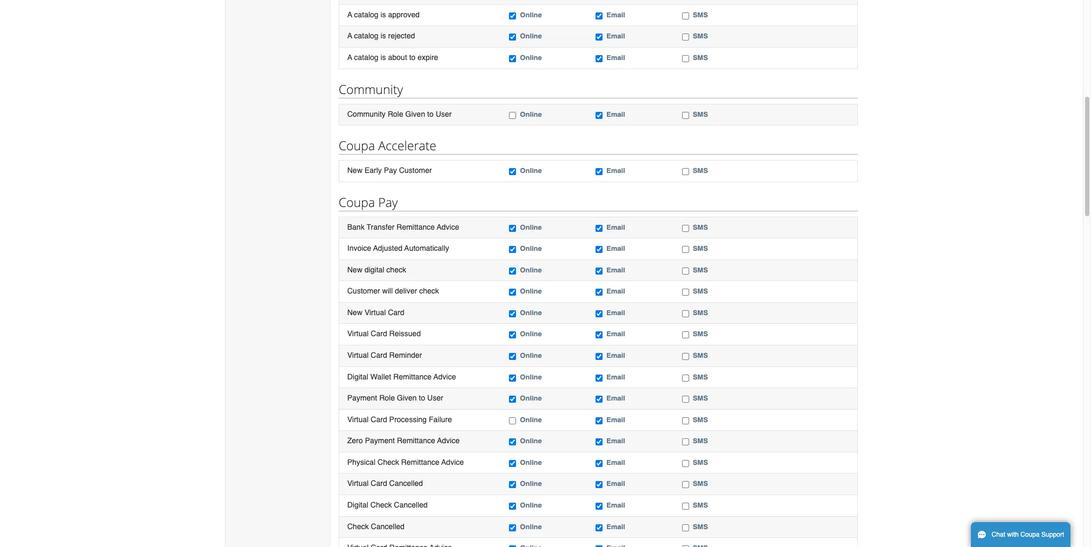 Task type: locate. For each thing, give the bounding box(es) containing it.
2 new from the top
[[348, 266, 363, 274]]

remittance down "processing"
[[397, 437, 436, 446]]

2 vertical spatial is
[[381, 53, 386, 62]]

0 vertical spatial check
[[378, 458, 399, 467]]

community up community role given to user
[[339, 80, 403, 98]]

a for a catalog is rejected
[[348, 32, 352, 40]]

9 online from the top
[[520, 288, 542, 296]]

None checkbox
[[510, 12, 517, 19], [682, 12, 689, 19], [510, 34, 517, 41], [682, 34, 689, 41], [596, 55, 603, 62], [682, 55, 689, 62], [682, 112, 689, 119], [596, 168, 603, 175], [510, 225, 517, 232], [596, 225, 603, 232], [682, 225, 689, 232], [682, 246, 689, 253], [510, 268, 517, 275], [510, 311, 517, 318], [596, 311, 603, 318], [596, 332, 603, 339], [682, 332, 689, 339], [596, 354, 603, 361], [510, 375, 517, 382], [682, 375, 689, 382], [510, 396, 517, 403], [682, 396, 689, 403], [510, 418, 517, 425], [682, 418, 689, 425], [510, 439, 517, 446], [596, 439, 603, 446], [510, 461, 517, 468], [682, 461, 689, 468], [596, 482, 603, 489], [682, 482, 689, 489], [510, 503, 517, 510], [596, 503, 603, 510], [682, 503, 689, 510], [510, 525, 517, 532], [682, 525, 689, 532], [510, 546, 517, 548], [596, 546, 603, 548], [510, 12, 517, 19], [682, 12, 689, 19], [510, 34, 517, 41], [682, 34, 689, 41], [596, 55, 603, 62], [682, 55, 689, 62], [682, 112, 689, 119], [596, 168, 603, 175], [510, 225, 517, 232], [596, 225, 603, 232], [682, 225, 689, 232], [682, 246, 689, 253], [510, 268, 517, 275], [510, 311, 517, 318], [596, 311, 603, 318], [596, 332, 603, 339], [682, 332, 689, 339], [596, 354, 603, 361], [510, 375, 517, 382], [682, 375, 689, 382], [510, 396, 517, 403], [682, 396, 689, 403], [510, 418, 517, 425], [682, 418, 689, 425], [510, 439, 517, 446], [596, 439, 603, 446], [510, 461, 517, 468], [682, 461, 689, 468], [596, 482, 603, 489], [682, 482, 689, 489], [510, 503, 517, 510], [596, 503, 603, 510], [682, 503, 689, 510], [510, 525, 517, 532], [682, 525, 689, 532], [510, 546, 517, 548], [596, 546, 603, 548]]

role for payment
[[380, 394, 395, 403]]

online for virtual card reminder
[[520, 352, 542, 360]]

advice
[[437, 223, 460, 231], [434, 373, 456, 381], [437, 437, 460, 446], [442, 458, 464, 467]]

0 vertical spatial new
[[348, 166, 363, 175]]

1 horizontal spatial customer
[[399, 166, 432, 175]]

0 vertical spatial is
[[381, 10, 386, 19]]

3 email from the top
[[607, 54, 626, 62]]

13 sms from the top
[[693, 373, 709, 381]]

expire
[[418, 53, 439, 62]]

digital left wallet
[[348, 373, 369, 381]]

coupa pay
[[339, 194, 398, 211]]

virtual card reissued
[[348, 330, 421, 339]]

0 vertical spatial check
[[387, 266, 407, 274]]

sms for a catalog is about to expire
[[693, 54, 709, 62]]

given up "processing"
[[397, 394, 417, 403]]

check
[[378, 458, 399, 467], [371, 501, 392, 510], [348, 523, 369, 531]]

catalog up a catalog is rejected
[[354, 10, 379, 19]]

4 online from the top
[[520, 110, 542, 118]]

3 sms from the top
[[693, 54, 709, 62]]

catalog down the "a catalog is approved"
[[354, 32, 379, 40]]

community up coupa accelerate
[[348, 110, 386, 118]]

community for community role given to user
[[348, 110, 386, 118]]

new left early
[[348, 166, 363, 175]]

6 email from the top
[[607, 223, 626, 231]]

new virtual card
[[348, 309, 405, 317]]

4 email from the top
[[607, 110, 626, 118]]

sms for bank transfer remittance advice
[[693, 223, 709, 231]]

17 online from the top
[[520, 459, 542, 467]]

2 vertical spatial new
[[348, 309, 363, 317]]

online for a catalog is about to expire
[[520, 54, 542, 62]]

7 email from the top
[[607, 245, 626, 253]]

0 vertical spatial user
[[436, 110, 452, 118]]

1 vertical spatial community
[[348, 110, 386, 118]]

virtual down physical at bottom
[[348, 480, 369, 489]]

0 vertical spatial given
[[406, 110, 425, 118]]

2 email from the top
[[607, 32, 626, 40]]

with
[[1008, 532, 1020, 539]]

13 email from the top
[[607, 373, 626, 381]]

role up coupa accelerate
[[388, 110, 404, 118]]

0 vertical spatial coupa
[[339, 137, 375, 154]]

1 vertical spatial digital
[[348, 501, 369, 510]]

coupa accelerate
[[339, 137, 437, 154]]

online for virtual card cancelled
[[520, 480, 542, 489]]

is for rejected
[[381, 32, 386, 40]]

12 sms from the top
[[693, 352, 709, 360]]

virtual
[[365, 309, 386, 317], [348, 330, 369, 339], [348, 351, 369, 360], [348, 416, 369, 424], [348, 480, 369, 489]]

20 email from the top
[[607, 523, 626, 531]]

14 sms from the top
[[693, 395, 709, 403]]

transfer
[[367, 223, 395, 231]]

0 vertical spatial role
[[388, 110, 404, 118]]

19 email from the top
[[607, 502, 626, 510]]

1 horizontal spatial check
[[420, 287, 439, 296]]

virtual for virtual card cancelled
[[348, 480, 369, 489]]

20 online from the top
[[520, 523, 542, 531]]

sms
[[693, 11, 709, 19], [693, 32, 709, 40], [693, 54, 709, 62], [693, 110, 709, 118], [693, 167, 709, 175], [693, 223, 709, 231], [693, 245, 709, 253], [693, 266, 709, 274], [693, 288, 709, 296], [693, 309, 709, 317], [693, 330, 709, 339], [693, 352, 709, 360], [693, 373, 709, 381], [693, 395, 709, 403], [693, 416, 709, 424], [693, 438, 709, 446], [693, 459, 709, 467], [693, 480, 709, 489], [693, 502, 709, 510], [693, 523, 709, 531]]

role
[[388, 110, 404, 118], [380, 394, 395, 403]]

payment
[[348, 394, 377, 403], [365, 437, 395, 446]]

14 email from the top
[[607, 395, 626, 403]]

16 online from the top
[[520, 438, 542, 446]]

1 is from the top
[[381, 10, 386, 19]]

customer will deliver check
[[348, 287, 439, 296]]

check right deliver
[[420, 287, 439, 296]]

6 online from the top
[[520, 223, 542, 231]]

0 vertical spatial cancelled
[[390, 480, 423, 489]]

1 vertical spatial is
[[381, 32, 386, 40]]

10 online from the top
[[520, 309, 542, 317]]

card for reissued
[[371, 330, 387, 339]]

0 vertical spatial community
[[339, 80, 403, 98]]

card down payment role given to user
[[371, 416, 387, 424]]

1 vertical spatial coupa
[[339, 194, 375, 211]]

digital for digital check cancelled
[[348, 501, 369, 510]]

15 online from the top
[[520, 416, 542, 424]]

card
[[388, 309, 405, 317], [371, 330, 387, 339], [371, 351, 387, 360], [371, 416, 387, 424], [371, 480, 387, 489]]

virtual card reminder
[[348, 351, 422, 360]]

a down a catalog is rejected
[[348, 53, 352, 62]]

1 new from the top
[[348, 166, 363, 175]]

9 sms from the top
[[693, 288, 709, 296]]

1 vertical spatial a
[[348, 32, 352, 40]]

new digital check
[[348, 266, 407, 274]]

1 vertical spatial cancelled
[[394, 501, 428, 510]]

virtual down new virtual card
[[348, 330, 369, 339]]

coupa right with
[[1021, 532, 1040, 539]]

coupa up bank
[[339, 194, 375, 211]]

1 vertical spatial given
[[397, 394, 417, 403]]

0 vertical spatial a
[[348, 10, 352, 19]]

1 a from the top
[[348, 10, 352, 19]]

3 is from the top
[[381, 53, 386, 62]]

sms for virtual card cancelled
[[693, 480, 709, 489]]

physical
[[348, 458, 376, 467]]

15 sms from the top
[[693, 416, 709, 424]]

catalog down a catalog is rejected
[[354, 53, 379, 62]]

2 sms from the top
[[693, 32, 709, 40]]

new up virtual card reissued
[[348, 309, 363, 317]]

card down new virtual card
[[371, 330, 387, 339]]

pay right early
[[384, 166, 397, 175]]

email for physical check remittance advice
[[607, 459, 626, 467]]

15 email from the top
[[607, 416, 626, 424]]

17 sms from the top
[[693, 459, 709, 467]]

is left approved
[[381, 10, 386, 19]]

check down invoice adjusted automatically
[[387, 266, 407, 274]]

online for new digital check
[[520, 266, 542, 274]]

coupa for coupa pay
[[339, 194, 375, 211]]

18 online from the top
[[520, 480, 542, 489]]

check down the virtual card cancelled
[[371, 501, 392, 510]]

8 online from the top
[[520, 266, 542, 274]]

remittance down reminder
[[394, 373, 432, 381]]

1 online from the top
[[520, 11, 542, 19]]

check up the virtual card cancelled
[[378, 458, 399, 467]]

2 catalog from the top
[[354, 32, 379, 40]]

12 online from the top
[[520, 352, 542, 360]]

to right about
[[409, 53, 416, 62]]

8 email from the top
[[607, 266, 626, 274]]

online for virtual card reissued
[[520, 330, 542, 339]]

digital
[[348, 373, 369, 381], [348, 501, 369, 510]]

cancelled down digital check cancelled
[[371, 523, 405, 531]]

card up wallet
[[371, 351, 387, 360]]

about
[[388, 53, 407, 62]]

a catalog is rejected
[[348, 32, 415, 40]]

given up accelerate
[[406, 110, 425, 118]]

8 sms from the top
[[693, 266, 709, 274]]

zero
[[348, 437, 363, 446]]

to up "processing"
[[419, 394, 425, 403]]

sms for customer will deliver check
[[693, 288, 709, 296]]

sms for zero payment remittance advice
[[693, 438, 709, 446]]

0 horizontal spatial check
[[387, 266, 407, 274]]

14 online from the top
[[520, 395, 542, 403]]

1 vertical spatial user
[[428, 394, 444, 403]]

1 vertical spatial check
[[371, 501, 392, 510]]

11 sms from the top
[[693, 330, 709, 339]]

a down the "a catalog is approved"
[[348, 32, 352, 40]]

invoice
[[348, 244, 372, 253]]

online for new early pay customer
[[520, 167, 542, 175]]

virtual for virtual card reissued
[[348, 330, 369, 339]]

check down digital check cancelled
[[348, 523, 369, 531]]

0 vertical spatial to
[[409, 53, 416, 62]]

13 online from the top
[[520, 373, 542, 381]]

1 vertical spatial pay
[[379, 194, 398, 211]]

18 email from the top
[[607, 480, 626, 489]]

is left about
[[381, 53, 386, 62]]

2 vertical spatial coupa
[[1021, 532, 1040, 539]]

online for a catalog is rejected
[[520, 32, 542, 40]]

16 sms from the top
[[693, 438, 709, 446]]

cancelled for virtual card cancelled
[[390, 480, 423, 489]]

sms for digital wallet remittance advice
[[693, 373, 709, 381]]

2 vertical spatial catalog
[[354, 53, 379, 62]]

email for virtual card reissued
[[607, 330, 626, 339]]

to up accelerate
[[428, 110, 434, 118]]

user
[[436, 110, 452, 118], [428, 394, 444, 403]]

check cancelled
[[348, 523, 405, 531]]

user up accelerate
[[436, 110, 452, 118]]

1 email from the top
[[607, 11, 626, 19]]

new early pay customer
[[348, 166, 432, 175]]

coupa up early
[[339, 137, 375, 154]]

cancelled for digital check cancelled
[[394, 501, 428, 510]]

cancelled
[[390, 480, 423, 489], [394, 501, 428, 510], [371, 523, 405, 531]]

0 horizontal spatial customer
[[348, 287, 380, 296]]

1 digital from the top
[[348, 373, 369, 381]]

2 a from the top
[[348, 32, 352, 40]]

community
[[339, 80, 403, 98], [348, 110, 386, 118]]

9 email from the top
[[607, 288, 626, 296]]

6 sms from the top
[[693, 223, 709, 231]]

chat with coupa support button
[[972, 523, 1072, 548]]

card up digital check cancelled
[[371, 480, 387, 489]]

11 online from the top
[[520, 330, 542, 339]]

12 email from the top
[[607, 352, 626, 360]]

zero payment remittance advice
[[348, 437, 460, 446]]

1 catalog from the top
[[354, 10, 379, 19]]

sms for virtual card reminder
[[693, 352, 709, 360]]

pay up transfer
[[379, 194, 398, 211]]

card for processing
[[371, 416, 387, 424]]

2 horizontal spatial to
[[428, 110, 434, 118]]

3 catalog from the top
[[354, 53, 379, 62]]

to
[[409, 53, 416, 62], [428, 110, 434, 118], [419, 394, 425, 403]]

cancelled down physical check remittance advice at the left
[[390, 480, 423, 489]]

cancelled down the virtual card cancelled
[[394, 501, 428, 510]]

19 sms from the top
[[693, 502, 709, 510]]

remittance down zero payment remittance advice
[[401, 458, 440, 467]]

check
[[387, 266, 407, 274], [420, 287, 439, 296]]

a
[[348, 10, 352, 19], [348, 32, 352, 40], [348, 53, 352, 62]]

7 online from the top
[[520, 245, 542, 253]]

digital for digital wallet remittance advice
[[348, 373, 369, 381]]

catalog for a catalog is rejected
[[354, 32, 379, 40]]

role down wallet
[[380, 394, 395, 403]]

digital check cancelled
[[348, 501, 428, 510]]

3 a from the top
[[348, 53, 352, 62]]

online for community role given to user
[[520, 110, 542, 118]]

sms for a catalog is rejected
[[693, 32, 709, 40]]

new left digital
[[348, 266, 363, 274]]

email for digital check cancelled
[[607, 502, 626, 510]]

given
[[406, 110, 425, 118], [397, 394, 417, 403]]

None checkbox
[[596, 12, 603, 19], [596, 34, 603, 41], [510, 55, 517, 62], [510, 112, 517, 119], [596, 112, 603, 119], [510, 168, 517, 175], [682, 168, 689, 175], [510, 246, 517, 253], [596, 246, 603, 253], [596, 268, 603, 275], [682, 268, 689, 275], [510, 289, 517, 296], [596, 289, 603, 296], [682, 289, 689, 296], [682, 311, 689, 318], [510, 332, 517, 339], [510, 354, 517, 361], [682, 354, 689, 361], [596, 375, 603, 382], [596, 396, 603, 403], [596, 418, 603, 425], [682, 439, 689, 446], [596, 461, 603, 468], [510, 482, 517, 489], [596, 525, 603, 532], [682, 546, 689, 548], [596, 12, 603, 19], [596, 34, 603, 41], [510, 55, 517, 62], [510, 112, 517, 119], [596, 112, 603, 119], [510, 168, 517, 175], [682, 168, 689, 175], [510, 246, 517, 253], [596, 246, 603, 253], [596, 268, 603, 275], [682, 268, 689, 275], [510, 289, 517, 296], [596, 289, 603, 296], [682, 289, 689, 296], [682, 311, 689, 318], [510, 332, 517, 339], [510, 354, 517, 361], [682, 354, 689, 361], [596, 375, 603, 382], [596, 396, 603, 403], [596, 418, 603, 425], [682, 439, 689, 446], [596, 461, 603, 468], [510, 482, 517, 489], [596, 525, 603, 532], [682, 546, 689, 548]]

1 vertical spatial to
[[428, 110, 434, 118]]

virtual down virtual card reissued
[[348, 351, 369, 360]]

remittance up automatically
[[397, 223, 435, 231]]

sms for physical check remittance advice
[[693, 459, 709, 467]]

new
[[348, 166, 363, 175], [348, 266, 363, 274], [348, 309, 363, 317]]

digital up check cancelled
[[348, 501, 369, 510]]

email
[[607, 11, 626, 19], [607, 32, 626, 40], [607, 54, 626, 62], [607, 110, 626, 118], [607, 167, 626, 175], [607, 223, 626, 231], [607, 245, 626, 253], [607, 266, 626, 274], [607, 288, 626, 296], [607, 309, 626, 317], [607, 330, 626, 339], [607, 352, 626, 360], [607, 373, 626, 381], [607, 395, 626, 403], [607, 416, 626, 424], [607, 438, 626, 446], [607, 459, 626, 467], [607, 480, 626, 489], [607, 502, 626, 510], [607, 523, 626, 531]]

card down customer will deliver check
[[388, 309, 405, 317]]

5 email from the top
[[607, 167, 626, 175]]

2 vertical spatial to
[[419, 394, 425, 403]]

user up failure
[[428, 394, 444, 403]]

0 vertical spatial catalog
[[354, 10, 379, 19]]

4 sms from the top
[[693, 110, 709, 118]]

11 email from the top
[[607, 330, 626, 339]]

16 email from the top
[[607, 438, 626, 446]]

online for digital wallet remittance advice
[[520, 373, 542, 381]]

2 online from the top
[[520, 32, 542, 40]]

2 vertical spatial a
[[348, 53, 352, 62]]

remittance
[[397, 223, 435, 231], [394, 373, 432, 381], [397, 437, 436, 446], [401, 458, 440, 467]]

chat with coupa support
[[992, 532, 1065, 539]]

email for virtual card processing failure
[[607, 416, 626, 424]]

catalog for a catalog is about to expire
[[354, 53, 379, 62]]

online for digital check cancelled
[[520, 502, 542, 510]]

pay
[[384, 166, 397, 175], [379, 194, 398, 211]]

1 horizontal spatial to
[[419, 394, 425, 403]]

17 email from the top
[[607, 459, 626, 467]]

10 email from the top
[[607, 309, 626, 317]]

virtual up zero
[[348, 416, 369, 424]]

2 digital from the top
[[348, 501, 369, 510]]

3 new from the top
[[348, 309, 363, 317]]

physical check remittance advice
[[348, 458, 464, 467]]

email for check cancelled
[[607, 523, 626, 531]]

1 sms from the top
[[693, 11, 709, 19]]

processing
[[390, 416, 427, 424]]

7 sms from the top
[[693, 245, 709, 253]]

deliver
[[395, 287, 417, 296]]

payment right zero
[[365, 437, 395, 446]]

1 vertical spatial catalog
[[354, 32, 379, 40]]

payment down wallet
[[348, 394, 377, 403]]

reissued
[[390, 330, 421, 339]]

a up a catalog is rejected
[[348, 10, 352, 19]]

email for community role given to user
[[607, 110, 626, 118]]

is left rejected
[[381, 32, 386, 40]]

is for approved
[[381, 10, 386, 19]]

email for invoice adjusted automatically
[[607, 245, 626, 253]]

1 vertical spatial role
[[380, 394, 395, 403]]

online
[[520, 11, 542, 19], [520, 32, 542, 40], [520, 54, 542, 62], [520, 110, 542, 118], [520, 167, 542, 175], [520, 223, 542, 231], [520, 245, 542, 253], [520, 266, 542, 274], [520, 288, 542, 296], [520, 309, 542, 317], [520, 330, 542, 339], [520, 352, 542, 360], [520, 373, 542, 381], [520, 395, 542, 403], [520, 416, 542, 424], [520, 438, 542, 446], [520, 459, 542, 467], [520, 480, 542, 489], [520, 502, 542, 510], [520, 523, 542, 531]]

0 vertical spatial payment
[[348, 394, 377, 403]]

customer
[[399, 166, 432, 175], [348, 287, 380, 296]]

5 sms from the top
[[693, 167, 709, 175]]

0 vertical spatial customer
[[399, 166, 432, 175]]

5 online from the top
[[520, 167, 542, 175]]

1 vertical spatial new
[[348, 266, 363, 274]]

coupa inside button
[[1021, 532, 1040, 539]]

20 sms from the top
[[693, 523, 709, 531]]

is
[[381, 10, 386, 19], [381, 32, 386, 40], [381, 53, 386, 62]]

2 is from the top
[[381, 32, 386, 40]]

18 sms from the top
[[693, 480, 709, 489]]

coupa
[[339, 137, 375, 154], [339, 194, 375, 211], [1021, 532, 1040, 539]]

1 vertical spatial customer
[[348, 287, 380, 296]]

rejected
[[388, 32, 415, 40]]

to for payment role given to user
[[419, 394, 425, 403]]

0 vertical spatial digital
[[348, 373, 369, 381]]

customer down accelerate
[[399, 166, 432, 175]]

19 online from the top
[[520, 502, 542, 510]]

3 online from the top
[[520, 54, 542, 62]]

10 sms from the top
[[693, 309, 709, 317]]

catalog
[[354, 10, 379, 19], [354, 32, 379, 40], [354, 53, 379, 62]]

customer left will
[[348, 287, 380, 296]]

is for about
[[381, 53, 386, 62]]



Task type: vqa. For each thing, say whether or not it's contained in the screenshot.
footprint?
no



Task type: describe. For each thing, give the bounding box(es) containing it.
advice for digital wallet remittance advice
[[434, 373, 456, 381]]

invoice adjusted automatically
[[348, 244, 450, 253]]

advice for zero payment remittance advice
[[437, 437, 460, 446]]

user for payment role given to user
[[428, 394, 444, 403]]

a for a catalog is about to expire
[[348, 53, 352, 62]]

remittance for wallet
[[394, 373, 432, 381]]

community for community
[[339, 80, 403, 98]]

email for digital wallet remittance advice
[[607, 373, 626, 381]]

online for check cancelled
[[520, 523, 542, 531]]

sms for digital check cancelled
[[693, 502, 709, 510]]

email for bank transfer remittance advice
[[607, 223, 626, 231]]

digital
[[365, 266, 385, 274]]

email for a catalog is approved
[[607, 11, 626, 19]]

approved
[[388, 10, 420, 19]]

email for a catalog is about to expire
[[607, 54, 626, 62]]

sms for virtual card processing failure
[[693, 416, 709, 424]]

new for new early pay customer
[[348, 166, 363, 175]]

will
[[383, 287, 393, 296]]

email for payment role given to user
[[607, 395, 626, 403]]

new for new digital check
[[348, 266, 363, 274]]

reminder
[[390, 351, 422, 360]]

a for a catalog is approved
[[348, 10, 352, 19]]

adjusted
[[373, 244, 403, 253]]

check for physical
[[378, 458, 399, 467]]

community role given to user
[[348, 110, 452, 118]]

online for physical check remittance advice
[[520, 459, 542, 467]]

email for new early pay customer
[[607, 167, 626, 175]]

role for community
[[388, 110, 404, 118]]

card for cancelled
[[371, 480, 387, 489]]

sms for invoice adjusted automatically
[[693, 245, 709, 253]]

advice for bank transfer remittance advice
[[437, 223, 460, 231]]

online for a catalog is approved
[[520, 11, 542, 19]]

0 horizontal spatial to
[[409, 53, 416, 62]]

advice for physical check remittance advice
[[442, 458, 464, 467]]

bank transfer remittance advice
[[348, 223, 460, 231]]

sms for new virtual card
[[693, 309, 709, 317]]

email for virtual card cancelled
[[607, 480, 626, 489]]

failure
[[429, 416, 452, 424]]

sms for check cancelled
[[693, 523, 709, 531]]

remittance for transfer
[[397, 223, 435, 231]]

online for payment role given to user
[[520, 395, 542, 403]]

sms for a catalog is approved
[[693, 11, 709, 19]]

check for digital
[[371, 501, 392, 510]]

remittance for payment
[[397, 437, 436, 446]]

sms for new early pay customer
[[693, 167, 709, 175]]

online for customer will deliver check
[[520, 288, 542, 296]]

a catalog is approved
[[348, 10, 420, 19]]

online for new virtual card
[[520, 309, 542, 317]]

online for bank transfer remittance advice
[[520, 223, 542, 231]]

email for customer will deliver check
[[607, 288, 626, 296]]

online for virtual card processing failure
[[520, 416, 542, 424]]

given for payment
[[397, 394, 417, 403]]

email for new virtual card
[[607, 309, 626, 317]]

wallet
[[371, 373, 392, 381]]

virtual card cancelled
[[348, 480, 423, 489]]

sms for payment role given to user
[[693, 395, 709, 403]]

email for virtual card reminder
[[607, 352, 626, 360]]

early
[[365, 166, 382, 175]]

virtual up virtual card reissued
[[365, 309, 386, 317]]

to for community role given to user
[[428, 110, 434, 118]]

sms for community role given to user
[[693, 110, 709, 118]]

sms for new digital check
[[693, 266, 709, 274]]

a catalog is about to expire
[[348, 53, 439, 62]]

payment role given to user
[[348, 394, 444, 403]]

email for a catalog is rejected
[[607, 32, 626, 40]]

virtual for virtual card processing failure
[[348, 416, 369, 424]]

given for community
[[406, 110, 425, 118]]

new for new virtual card
[[348, 309, 363, 317]]

2 vertical spatial cancelled
[[371, 523, 405, 531]]

0 vertical spatial pay
[[384, 166, 397, 175]]

email for new digital check
[[607, 266, 626, 274]]

1 vertical spatial check
[[420, 287, 439, 296]]

email for zero payment remittance advice
[[607, 438, 626, 446]]

chat
[[992, 532, 1006, 539]]

virtual card processing failure
[[348, 416, 452, 424]]

coupa for coupa accelerate
[[339, 137, 375, 154]]

virtual for virtual card reminder
[[348, 351, 369, 360]]

2 vertical spatial check
[[348, 523, 369, 531]]

online for zero payment remittance advice
[[520, 438, 542, 446]]

online for invoice adjusted automatically
[[520, 245, 542, 253]]

1 vertical spatial payment
[[365, 437, 395, 446]]

digital wallet remittance advice
[[348, 373, 456, 381]]

bank
[[348, 223, 365, 231]]

user for community role given to user
[[436, 110, 452, 118]]

accelerate
[[379, 137, 437, 154]]

sms for virtual card reissued
[[693, 330, 709, 339]]

support
[[1042, 532, 1065, 539]]

remittance for check
[[401, 458, 440, 467]]

automatically
[[405, 244, 450, 253]]

catalog for a catalog is approved
[[354, 10, 379, 19]]



